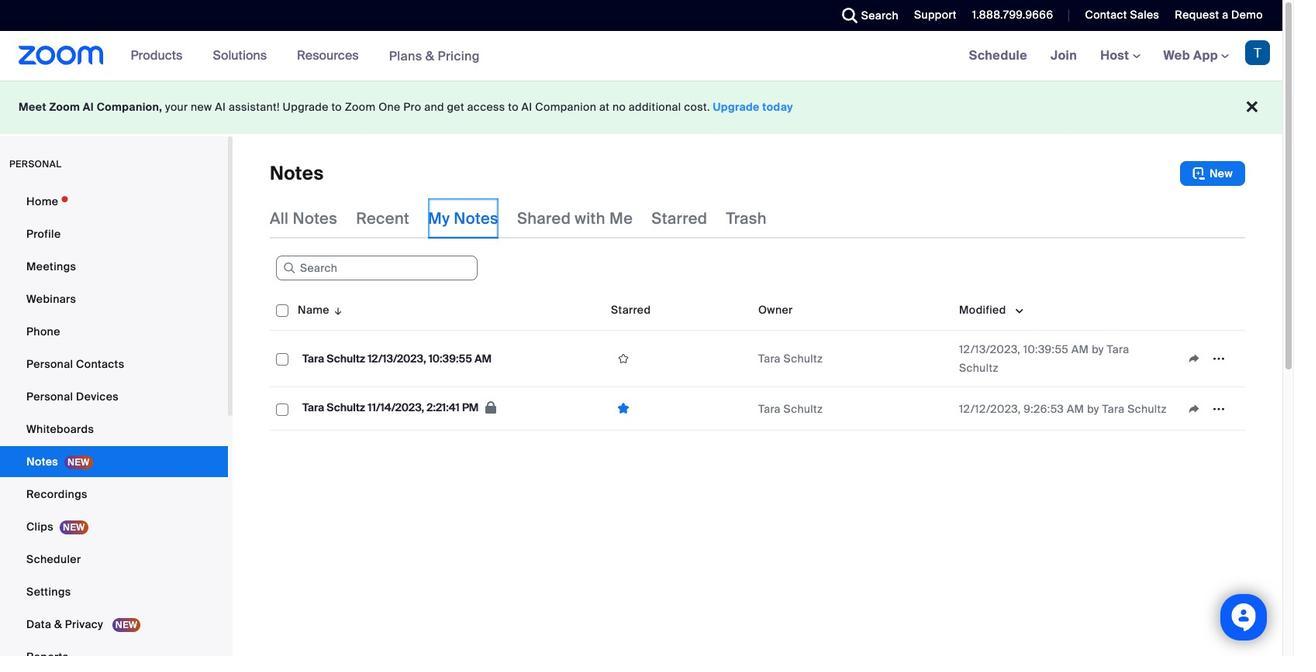 Task type: describe. For each thing, give the bounding box(es) containing it.
a
[[1222, 8, 1229, 22]]

companion
[[535, 100, 596, 114]]

recordings
[[26, 488, 87, 502]]

by for 9:26:53
[[1087, 402, 1099, 416]]

share image
[[1182, 402, 1207, 416]]

1 to from the left
[[331, 100, 342, 114]]

application for 12/12/2023, 9:26:53 am by tara schultz
[[1182, 397, 1239, 421]]

join link
[[1039, 31, 1089, 81]]

personal contacts
[[26, 357, 124, 371]]

whiteboards link
[[0, 414, 228, 445]]

data
[[26, 618, 51, 632]]

tara schultz 11/14/2023, 2:21:41 pm starred image
[[611, 402, 636, 416]]

am inside button
[[475, 352, 492, 366]]

banner containing products
[[0, 31, 1283, 81]]

tara schultz 12/13/2023, 10:39:55 am button
[[298, 349, 496, 369]]

2:21:41
[[427, 401, 460, 415]]

one
[[379, 100, 401, 114]]

modified
[[959, 303, 1006, 317]]

settings link
[[0, 577, 228, 608]]

companion,
[[97, 100, 162, 114]]

web
[[1164, 47, 1190, 64]]

scheduler link
[[0, 544, 228, 575]]

plans & pricing
[[389, 48, 480, 64]]

more options for tara schultz 11/14/2023, 2:21:41 pm image
[[1207, 402, 1231, 416]]

personal menu menu
[[0, 186, 228, 657]]

application containing name
[[270, 290, 1257, 443]]

whiteboards
[[26, 423, 94, 437]]

tara schultz 11/14/2023, 2:21:41 pm
[[302, 401, 481, 415]]

no
[[613, 100, 626, 114]]

your
[[165, 100, 188, 114]]

1.888.799.9666
[[972, 8, 1053, 22]]

11/14/2023,
[[368, 401, 424, 415]]

2 upgrade from the left
[[713, 100, 760, 114]]

tara schultz 11/14/2023, 2:21:41 pm button
[[298, 398, 501, 420]]

privacy
[[65, 618, 103, 632]]

data & privacy link
[[0, 609, 228, 641]]

& for privacy
[[54, 618, 62, 632]]

am for 12/12/2023, 9:26:53 am by tara schultz
[[1067, 402, 1084, 416]]

1 ai from the left
[[83, 100, 94, 114]]

my notes
[[428, 209, 499, 229]]

support
[[914, 8, 957, 22]]

12/13/2023, inside 12/13/2023, 10:39:55 am by tara schultz
[[959, 343, 1021, 357]]

meet zoom ai companion, your new ai assistant! upgrade to zoom one pro and get access to ai companion at no additional cost. upgrade today
[[19, 100, 793, 114]]

more options for tara schultz 12/13/2023, 10:39:55 am image
[[1207, 352, 1231, 366]]

meet
[[19, 100, 46, 114]]

12/13/2023, 10:39:55 am by tara schultz
[[959, 343, 1129, 375]]

phone link
[[0, 316, 228, 347]]

product information navigation
[[119, 31, 492, 81]]

10:39:55 inside button
[[429, 352, 472, 366]]

data & privacy
[[26, 618, 106, 632]]

devices
[[76, 390, 119, 404]]

sales
[[1130, 8, 1160, 22]]

application for 12/13/2023, 10:39:55 am by tara schultz
[[1182, 347, 1239, 371]]

tara inside 12/13/2023, 10:39:55 am by tara schultz
[[1107, 343, 1129, 357]]

resources
[[297, 47, 359, 64]]

notes inside personal menu menu
[[26, 455, 58, 469]]

scheduler
[[26, 553, 81, 567]]

name
[[298, 303, 329, 317]]

12/12/2023, 9:26:53 am by tara schultz
[[959, 402, 1167, 416]]

2 ai from the left
[[215, 100, 226, 114]]

home link
[[0, 186, 228, 217]]

pricing
[[438, 48, 480, 64]]

contact sales
[[1085, 8, 1160, 22]]

recent
[[356, 209, 409, 229]]

pm
[[462, 401, 479, 415]]

at
[[599, 100, 610, 114]]

get
[[447, 100, 464, 114]]

personal contacts link
[[0, 349, 228, 380]]

web app button
[[1164, 47, 1229, 64]]

shared
[[517, 209, 571, 229]]

personal devices
[[26, 390, 119, 404]]

meetings link
[[0, 251, 228, 282]]

tabs of all notes page tab list
[[270, 199, 767, 239]]

2 to from the left
[[508, 100, 519, 114]]

phone
[[26, 325, 60, 339]]

notes right all
[[293, 209, 337, 229]]

tara schultz 12/13/2023, 10:39:55 am unstarred image
[[611, 352, 636, 366]]

1 zoom from the left
[[49, 100, 80, 114]]

tara inside tara schultz 11/14/2023, 2:21:41 pm button
[[302, 401, 324, 415]]

3 ai from the left
[[522, 100, 532, 114]]

assistant!
[[229, 100, 280, 114]]

2 zoom from the left
[[345, 100, 376, 114]]

request a demo
[[1175, 8, 1263, 22]]

all
[[270, 209, 289, 229]]

notes link
[[0, 447, 228, 478]]

9:26:53
[[1024, 402, 1064, 416]]

resources button
[[297, 31, 366, 81]]

0 horizontal spatial starred
[[611, 303, 651, 317]]

search button
[[830, 0, 903, 31]]

clips link
[[0, 512, 228, 543]]

profile picture image
[[1245, 40, 1270, 65]]

solutions
[[213, 47, 267, 64]]

settings
[[26, 585, 71, 599]]

webinars link
[[0, 284, 228, 315]]



Task type: locate. For each thing, give the bounding box(es) containing it.
request
[[1175, 8, 1219, 22]]

tara schultz 12/13/2023, 10:39:55 am
[[302, 352, 492, 366]]

10:39:55 inside 12/13/2023, 10:39:55 am by tara schultz
[[1023, 343, 1069, 357]]

am up pm
[[475, 352, 492, 366]]

0 vertical spatial &
[[425, 48, 435, 64]]

personal
[[26, 357, 73, 371], [26, 390, 73, 404]]

& right data
[[54, 618, 62, 632]]

starred inside tabs of all notes page tab list
[[652, 209, 707, 229]]

meetings navigation
[[957, 31, 1283, 81]]

join
[[1051, 47, 1077, 64]]

1 horizontal spatial ai
[[215, 100, 226, 114]]

1 vertical spatial by
[[1087, 402, 1099, 416]]

zoom logo image
[[19, 46, 104, 65]]

& for pricing
[[425, 48, 435, 64]]

personal for personal devices
[[26, 390, 73, 404]]

application
[[270, 290, 1257, 443], [1182, 347, 1239, 371], [1182, 397, 1239, 421]]

1 vertical spatial tara schultz
[[758, 402, 823, 416]]

request a demo link
[[1163, 0, 1283, 31], [1175, 8, 1263, 22]]

recordings link
[[0, 479, 228, 510]]

1 horizontal spatial zoom
[[345, 100, 376, 114]]

1 horizontal spatial &
[[425, 48, 435, 64]]

contact sales link
[[1074, 0, 1163, 31], [1085, 8, 1160, 22]]

&
[[425, 48, 435, 64], [54, 618, 62, 632]]

tara schultz for 12/12/2023,
[[758, 402, 823, 416]]

0 horizontal spatial zoom
[[49, 100, 80, 114]]

1 horizontal spatial upgrade
[[713, 100, 760, 114]]

1 horizontal spatial 12/13/2023,
[[959, 343, 1021, 357]]

notes up all notes
[[270, 161, 324, 185]]

am right 9:26:53
[[1067, 402, 1084, 416]]

1 vertical spatial personal
[[26, 390, 73, 404]]

me
[[610, 209, 633, 229]]

12/12/2023,
[[959, 402, 1021, 416]]

plans
[[389, 48, 422, 64]]

upgrade right cost.
[[713, 100, 760, 114]]

to right access in the top of the page
[[508, 100, 519, 114]]

cost.
[[684, 100, 710, 114]]

tara schultz for 12/13/2023,
[[758, 352, 823, 366]]

10:39:55 up 2:21:41
[[429, 352, 472, 366]]

personal inside personal contacts 'link'
[[26, 357, 73, 371]]

zoom right the meet
[[49, 100, 80, 114]]

personal devices link
[[0, 382, 228, 413]]

web app
[[1164, 47, 1218, 64]]

all notes
[[270, 209, 337, 229]]

0 horizontal spatial ai
[[83, 100, 94, 114]]

2 personal from the top
[[26, 390, 73, 404]]

starred up tara schultz 12/13/2023, 10:39:55 am unstarred icon
[[611, 303, 651, 317]]

personal for personal contacts
[[26, 357, 73, 371]]

12/13/2023, inside button
[[368, 352, 426, 366]]

personal
[[9, 158, 62, 171]]

ai
[[83, 100, 94, 114], [215, 100, 226, 114], [522, 100, 532, 114]]

search
[[861, 9, 899, 22]]

2 horizontal spatial ai
[[522, 100, 532, 114]]

am inside 12/13/2023, 10:39:55 am by tara schultz
[[1072, 343, 1089, 357]]

1 horizontal spatial starred
[[652, 209, 707, 229]]

1 vertical spatial starred
[[611, 303, 651, 317]]

tara schultz
[[758, 352, 823, 366], [758, 402, 823, 416]]

ai left companion
[[522, 100, 532, 114]]

notes up recordings
[[26, 455, 58, 469]]

personal up whiteboards
[[26, 390, 73, 404]]

12/13/2023, up '11/14/2023,'
[[368, 352, 426, 366]]

contact
[[1085, 8, 1127, 22]]

1 horizontal spatial 10:39:55
[[1023, 343, 1069, 357]]

personal down phone
[[26, 357, 73, 371]]

host button
[[1100, 47, 1140, 64]]

banner
[[0, 31, 1283, 81]]

profile
[[26, 227, 61, 241]]

0 horizontal spatial upgrade
[[283, 100, 329, 114]]

new button
[[1180, 161, 1245, 186]]

to down resources dropdown button
[[331, 100, 342, 114]]

tara
[[1107, 343, 1129, 357], [302, 352, 324, 366], [758, 352, 781, 366], [302, 401, 324, 415], [758, 402, 781, 416], [1102, 402, 1125, 416]]

10:39:55 up 9:26:53
[[1023, 343, 1069, 357]]

0 horizontal spatial &
[[54, 618, 62, 632]]

0 vertical spatial by
[[1092, 343, 1104, 357]]

arrow down image
[[329, 301, 344, 319]]

0 horizontal spatial 12/13/2023,
[[368, 352, 426, 366]]

to
[[331, 100, 342, 114], [508, 100, 519, 114]]

notes right my
[[454, 209, 499, 229]]

meetings
[[26, 260, 76, 274]]

by up 12/12/2023, 9:26:53 am by tara schultz
[[1092, 343, 1104, 357]]

today
[[763, 100, 793, 114]]

solutions button
[[213, 31, 274, 81]]

zoom
[[49, 100, 80, 114], [345, 100, 376, 114]]

and
[[424, 100, 444, 114]]

am up 12/12/2023, 9:26:53 am by tara schultz
[[1072, 343, 1089, 357]]

owner
[[758, 303, 793, 317]]

1 tara schultz from the top
[[758, 352, 823, 366]]

am for 12/13/2023, 10:39:55 am by tara schultz
[[1072, 343, 1089, 357]]

products button
[[131, 31, 190, 81]]

clips
[[26, 520, 53, 534]]

app
[[1193, 47, 1218, 64]]

my
[[428, 209, 450, 229]]

upgrade today link
[[713, 100, 793, 114]]

zoom left one
[[345, 100, 376, 114]]

contacts
[[76, 357, 124, 371]]

additional
[[629, 100, 681, 114]]

access
[[467, 100, 505, 114]]

upgrade down product information navigation
[[283, 100, 329, 114]]

meet zoom ai companion, footer
[[0, 81, 1283, 134]]

products
[[131, 47, 183, 64]]

host
[[1100, 47, 1133, 64]]

shared with me
[[517, 209, 633, 229]]

starred
[[652, 209, 707, 229], [611, 303, 651, 317]]

support link
[[903, 0, 961, 31], [914, 8, 957, 22]]

by for 10:39:55
[[1092, 343, 1104, 357]]

& inside product information navigation
[[425, 48, 435, 64]]

schultz
[[327, 352, 365, 366], [784, 352, 823, 366], [959, 361, 998, 375], [327, 401, 365, 415], [784, 402, 823, 416], [1128, 402, 1167, 416]]

Search text field
[[276, 256, 478, 281]]

1.888.799.9666 button
[[961, 0, 1057, 31], [972, 8, 1053, 22]]

by inside 12/13/2023, 10:39:55 am by tara schultz
[[1092, 343, 1104, 357]]

schedule
[[969, 47, 1027, 64]]

starred right me
[[652, 209, 707, 229]]

plans & pricing link
[[389, 48, 480, 64], [389, 48, 480, 64]]

1 horizontal spatial to
[[508, 100, 519, 114]]

1 vertical spatial &
[[54, 618, 62, 632]]

tara inside the tara schultz 12/13/2023, 10:39:55 am button
[[302, 352, 324, 366]]

notes
[[270, 161, 324, 185], [293, 209, 337, 229], [454, 209, 499, 229], [26, 455, 58, 469]]

pro
[[403, 100, 421, 114]]

personal inside personal devices link
[[26, 390, 73, 404]]

trash
[[726, 209, 767, 229]]

by right 9:26:53
[[1087, 402, 1099, 416]]

profile link
[[0, 219, 228, 250]]

0 horizontal spatial 10:39:55
[[429, 352, 472, 366]]

webinars
[[26, 292, 76, 306]]

ai left companion,
[[83, 100, 94, 114]]

0 vertical spatial personal
[[26, 357, 73, 371]]

schedule link
[[957, 31, 1039, 81]]

home
[[26, 195, 58, 209]]

0 vertical spatial starred
[[652, 209, 707, 229]]

& inside personal menu menu
[[54, 618, 62, 632]]

new
[[191, 100, 212, 114]]

schultz inside 12/13/2023, 10:39:55 am by tara schultz
[[959, 361, 998, 375]]

& right plans
[[425, 48, 435, 64]]

0 horizontal spatial to
[[331, 100, 342, 114]]

2 tara schultz from the top
[[758, 402, 823, 416]]

share image
[[1182, 352, 1207, 366]]

12/13/2023, down modified
[[959, 343, 1021, 357]]

demo
[[1231, 8, 1263, 22]]

12/13/2023,
[[959, 343, 1021, 357], [368, 352, 426, 366]]

0 vertical spatial tara schultz
[[758, 352, 823, 366]]

1 personal from the top
[[26, 357, 73, 371]]

ai right new
[[215, 100, 226, 114]]

1 upgrade from the left
[[283, 100, 329, 114]]



Task type: vqa. For each thing, say whether or not it's contained in the screenshot.
Close icon
no



